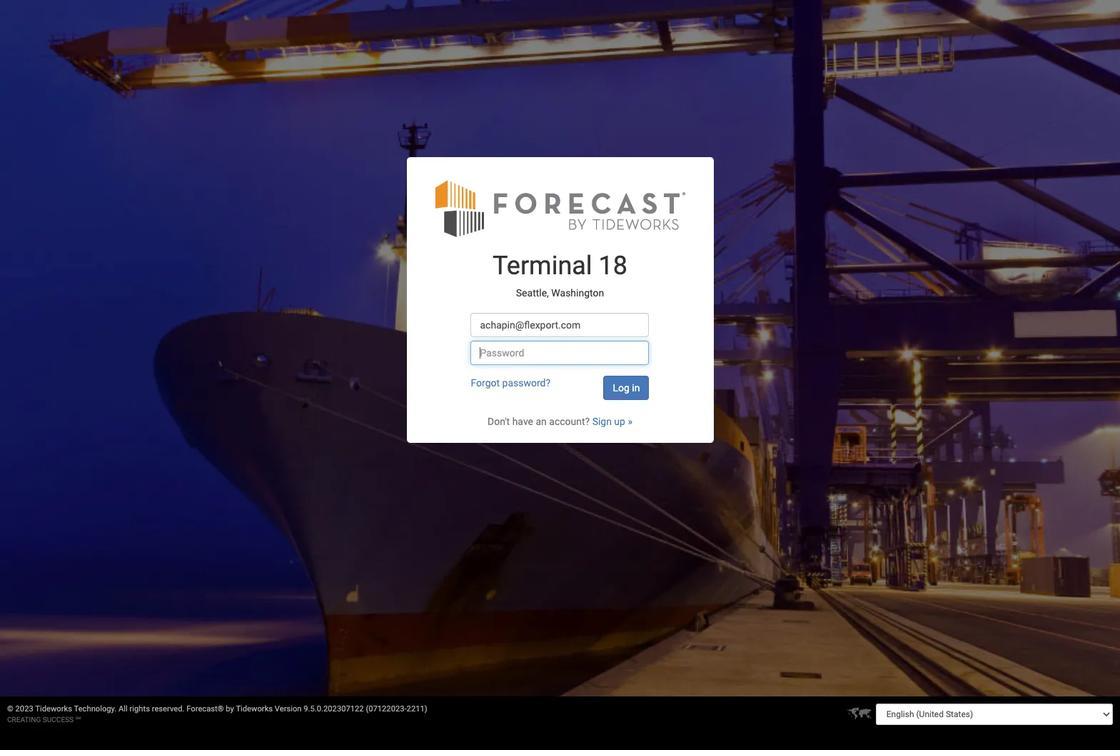 Task type: vqa. For each thing, say whether or not it's contained in the screenshot.
1st on from the bottom of the page
no



Task type: locate. For each thing, give the bounding box(es) containing it.
9.5.0.202307122
[[304, 704, 364, 714]]

(07122023-
[[366, 704, 407, 714]]

2211)
[[407, 704, 428, 714]]

success
[[43, 716, 74, 724]]

©
[[7, 704, 13, 714]]

sign
[[593, 416, 612, 427]]

all
[[119, 704, 128, 714]]

© 2023 tideworks technology. all rights reserved. forecast® by tideworks version 9.5.0.202307122 (07122023-2211) creating success ℠
[[7, 704, 428, 724]]

don't
[[488, 416, 510, 427]]

terminal 18 seattle, washington
[[493, 251, 628, 298]]

tideworks up the success
[[35, 704, 72, 714]]

1 tideworks from the left
[[35, 704, 72, 714]]

in
[[633, 382, 640, 394]]

password?
[[503, 377, 551, 389]]

tideworks
[[35, 704, 72, 714], [236, 704, 273, 714]]

Email or username text field
[[471, 313, 650, 337]]

an
[[536, 416, 547, 427]]

1 horizontal spatial tideworks
[[236, 704, 273, 714]]

forgot password? log in
[[471, 377, 640, 394]]

℠
[[75, 716, 81, 724]]

forgot
[[471, 377, 500, 389]]

sign up » link
[[593, 416, 633, 427]]

tideworks right by
[[236, 704, 273, 714]]

forecast® by tideworks image
[[435, 179, 686, 238]]

have
[[513, 416, 534, 427]]

technology.
[[74, 704, 117, 714]]

0 horizontal spatial tideworks
[[35, 704, 72, 714]]

reserved.
[[152, 704, 185, 714]]

don't have an account? sign up »
[[488, 416, 633, 427]]



Task type: describe. For each thing, give the bounding box(es) containing it.
version
[[275, 704, 302, 714]]

terminal
[[493, 251, 593, 281]]

rights
[[130, 704, 150, 714]]

creating
[[7, 716, 41, 724]]

log
[[613, 382, 630, 394]]

18
[[599, 251, 628, 281]]

washington
[[552, 287, 605, 298]]

seattle,
[[516, 287, 549, 298]]

log in button
[[604, 376, 650, 400]]

2023
[[15, 704, 33, 714]]

by
[[226, 704, 234, 714]]

account?
[[550, 416, 590, 427]]

2 tideworks from the left
[[236, 704, 273, 714]]

up
[[615, 416, 626, 427]]

»
[[628, 416, 633, 427]]

Password password field
[[471, 341, 650, 365]]

forecast®
[[187, 704, 224, 714]]

forgot password? link
[[471, 377, 551, 389]]



